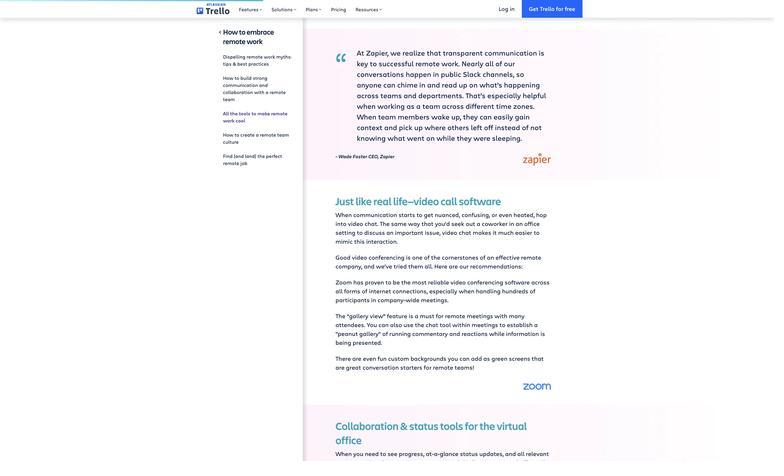 Task type: describe. For each thing, give the bounding box(es) containing it.
that inside there are even fun custom backgrounds you can add as green screens that are great conversation starters for remote teams!
[[532, 355, 544, 363]]

many
[[509, 313, 525, 321]]

find (and land) the perfect remote job link
[[223, 150, 293, 169]]

a inside how to build strong communication and collaboration with a remote team
[[266, 89, 269, 95]]

resources
[[356, 6, 379, 12]]

can up teams
[[383, 80, 396, 90]]

seek
[[452, 220, 464, 228]]

work inside how to embrace remote work
[[247, 37, 263, 46]]

and inside "collaboration & status tools for the virtual office when you need to see progress, at-a-glance status updates, and all relevant resources related to a project or team's work, trello is your virtual office. al"
[[505, 451, 516, 459]]

coworker
[[482, 220, 508, 228]]

0 horizontal spatial across
[[357, 91, 379, 100]]

as inside there are even fun custom backgrounds you can add as green screens that are great conversation starters for remote teams!
[[484, 355, 490, 363]]

a inside just like real life—video call software when communication starts to get nuanced, confusing, or even heated, hop into video chat. the same way that you'd seek out a coworker in an office setting to discuss an important issue, video chat makes it much easier to mimic this interaction.
[[477, 220, 481, 228]]

1 horizontal spatial across
[[442, 101, 464, 111]]

especially inside zoom has proven to be the most reliable video conferencing software across all forms of internet connections, especially when handling hundreds of participants in company-wide meetings.
[[429, 288, 457, 296]]

the inside zoom has proven to be the most reliable video conferencing software across all forms of internet connections, especially when handling hundreds of participants in company-wide meetings.
[[401, 279, 411, 287]]

when inside just like real life—video call software when communication starts to get nuanced, confusing, or even heated, hop into video chat. the same way that you'd seek out a coworker in an office setting to discuss an important issue, video chat makes it much easier to mimic this interaction.
[[336, 211, 352, 219]]

create
[[241, 132, 255, 138]]

wade
[[339, 153, 352, 160]]

you inside there are even fun custom backgrounds you can add as green screens that are great conversation starters for remote teams!
[[448, 355, 458, 363]]

must
[[420, 313, 435, 321]]

build
[[241, 75, 252, 81]]

chat inside just like real life—video call software when communication starts to get nuanced, confusing, or even heated, hop into video chat. the same way that you'd seek out a coworker in an office setting to discuss an important issue, video chat makes it much easier to mimic this interaction.
[[459, 229, 471, 237]]

screens
[[509, 355, 530, 363]]

at
[[357, 48, 364, 58]]

how to build strong communication and collaboration with a remote team
[[223, 75, 286, 102]]

how to embrace remote work
[[223, 27, 274, 46]]

of right hundreds
[[530, 288, 536, 296]]

0 horizontal spatial on
[[426, 133, 435, 143]]

zapier,
[[366, 48, 389, 58]]

can inside there are even fun custom backgrounds you can add as green screens that are great conversation starters for remote teams!
[[460, 355, 470, 363]]

running
[[390, 330, 411, 338]]

custom
[[388, 355, 409, 363]]

realize
[[403, 48, 425, 58]]

a left 'must'
[[415, 313, 419, 321]]

conferencing inside zoom has proven to be the most reliable video conferencing software across all forms of internet connections, especially when handling hundreds of participants in company-wide meetings.
[[467, 279, 503, 287]]

project
[[398, 459, 418, 462]]

see
[[388, 451, 398, 459]]

with inside the "gallery view" feature is a must for remote meetings with many attendees. you can also use the chat tool within meetings to establish a "peanut gallery" of running commentary and reactions while information is being presented.
[[495, 313, 508, 321]]

at zapier, we realize that transparent communication is key to successful remote work. nearly all of our conversations happen in public slack channels, so anyone can chime in and read up on what's happening across teams and departments. that's especially helpful when working as a team across different time zones. when team members wake up, they can easily gain context and pick up where others left off instead of not knowing what went on while they were sleeping.
[[357, 48, 546, 143]]

page progress progress bar
[[0, 0, 263, 1]]

office inside "collaboration & status tools for the virtual office when you need to see progress, at-a-glance status updates, and all relevant resources related to a project or team's work, trello is your virtual office. al"
[[336, 434, 362, 448]]

you
[[367, 321, 377, 329]]

get
[[529, 5, 539, 12]]

0 vertical spatial on
[[469, 80, 478, 90]]

much
[[498, 229, 514, 237]]

fun
[[378, 355, 387, 363]]

zoom
[[336, 279, 352, 287]]

nearly
[[462, 59, 484, 68]]

were
[[474, 133, 490, 143]]

remote inside how to build strong communication and collaboration with a remote team
[[270, 89, 286, 95]]

find (and land) the perfect remote job
[[223, 153, 282, 166]]

as inside 'at zapier, we realize that transparent communication is key to successful remote work. nearly all of our conversations happen in public slack channels, so anyone can chime in and read up on what's happening across teams and departments. that's especially helpful when working as a team across different time zones. when team members wake up, they can easily gain context and pick up where others left off instead of not knowing what went on while they were sleeping.'
[[407, 101, 415, 111]]

video down you'd
[[442, 229, 457, 237]]

with inside how to build strong communication and collaboration with a remote team
[[254, 89, 264, 95]]

remote inside dispelling remote work myths: tips & best practices
[[247, 54, 263, 60]]

when inside "collaboration & status tools for the virtual office when you need to see progress, at-a-glance status updates, and all relevant resources related to a project or team's work, trello is your virtual office. al"
[[336, 451, 352, 459]]

perfect
[[266, 153, 282, 159]]

practices
[[249, 61, 269, 67]]

like
[[356, 194, 372, 209]]

in left public
[[433, 69, 439, 79]]

& inside "collaboration & status tools for the virtual office when you need to see progress, at-a-glance status updates, and all relevant resources related to a project or team's work, trello is your virtual office. al"
[[400, 419, 408, 434]]

within
[[453, 321, 470, 329]]

a inside 'at zapier, we realize that transparent communication is key to successful remote work. nearly all of our conversations happen in public slack channels, so anyone can chime in and read up on what's happening across teams and departments. that's especially helpful when working as a team across different time zones. when team members wake up, they can easily gain context and pick up where others left off instead of not knowing what went on while they were sleeping.'
[[416, 101, 421, 111]]

all inside zoom has proven to be the most reliable video conferencing software across all forms of internet connections, especially when handling hundreds of participants in company-wide meetings.
[[336, 288, 343, 296]]

members
[[398, 112, 430, 122]]

slack
[[463, 69, 481, 79]]

teams
[[381, 91, 402, 100]]

zapier
[[380, 153, 395, 160]]

information
[[506, 330, 539, 338]]

in inside just like real life—video call software when communication starts to get nuanced, confusing, or even heated, hop into video chat. the same way that you'd seek out a coworker in an office setting to discuss an important issue, video chat makes it much easier to mimic this interaction.
[[509, 220, 514, 228]]

starters
[[400, 364, 423, 372]]

ceo,
[[369, 153, 379, 160]]

remote inside 'at zapier, we realize that transparent communication is key to successful remote work. nearly all of our conversations happen in public slack channels, so anyone can chime in and read up on what's happening across teams and departments. that's especially helpful when working as a team across different time zones. when team members wake up, they can easily gain context and pick up where others left off instead of not knowing what went on while they were sleeping.'
[[416, 59, 440, 68]]

of up recommendations:
[[480, 254, 486, 262]]

features button
[[234, 0, 267, 18]]

this
[[354, 238, 365, 246]]

while inside the "gallery view" feature is a must for remote meetings with many attendees. you can also use the chat tool within meetings to establish a "peanut gallery" of running commentary and reactions while information is being presented.
[[489, 330, 505, 338]]

trello inside "collaboration & status tools for the virtual office when you need to see progress, at-a-glance status updates, and all relevant resources related to a project or team's work, trello is your virtual office. al"
[[464, 459, 479, 462]]

when inside zoom has proven to be the most reliable video conferencing software across all forms of internet connections, especially when handling hundreds of participants in company-wide meetings.
[[459, 288, 475, 296]]

tips
[[223, 61, 232, 67]]

of up all. on the bottom of the page
[[424, 254, 430, 262]]

to up this
[[357, 229, 363, 237]]

heated,
[[514, 211, 535, 219]]

to inside the "gallery view" feature is a must for remote meetings with many attendees. you can also use the chat tool within meetings to establish a "peanut gallery" of running commentary and reactions while information is being presented.
[[500, 321, 506, 329]]

tool
[[440, 321, 451, 329]]

team inside how to build strong communication and collaboration with a remote team
[[223, 96, 235, 102]]

real
[[374, 194, 392, 209]]

software inside zoom has proven to be the most reliable video conferencing software across all forms of internet connections, especially when handling hundreds of participants in company-wide meetings.
[[505, 279, 530, 287]]

collaboration
[[336, 419, 399, 434]]

1 horizontal spatial are
[[352, 355, 362, 363]]

commentary
[[412, 330, 448, 338]]

log in link
[[492, 0, 522, 18]]

0 horizontal spatial are
[[336, 364, 345, 372]]

the inside "collaboration & status tools for the virtual office when you need to see progress, at-a-glance status updates, and all relevant resources related to a project or team's work, trello is your virtual office. al"
[[480, 419, 495, 434]]

glance
[[440, 451, 459, 459]]

our inside good video conferencing is one of the cornerstones of an effective remote company, and we've tried them all. here are our recommendations:
[[460, 263, 469, 271]]

not
[[531, 123, 542, 132]]

green
[[492, 355, 508, 363]]

team inside 'how to create a remote team culture'
[[277, 132, 289, 138]]

internet
[[369, 288, 391, 296]]

gallery"
[[359, 330, 381, 338]]

video up setting
[[348, 220, 363, 228]]

office inside just like real life—video call software when communication starts to get nuanced, confusing, or even heated, hop into video chat. the same way that you'd seek out a coworker in an office setting to discuss an important issue, video chat makes it much easier to mimic this interaction.
[[525, 220, 540, 228]]

and up what
[[384, 123, 397, 132]]

to left see
[[380, 451, 386, 459]]

remote inside all the tools to make remote work cool
[[271, 110, 288, 117]]

(and
[[234, 153, 244, 159]]

a up information
[[534, 321, 538, 329]]

communication inside how to build strong communication and collaboration with a remote team
[[223, 82, 258, 88]]

connections,
[[393, 288, 428, 296]]

key
[[357, 59, 368, 68]]

in inside zoom has proven to be the most reliable video conferencing software across all forms of internet connections, especially when handling hundreds of participants in company-wide meetings.
[[371, 297, 376, 305]]

wake
[[432, 112, 450, 122]]

team down working
[[378, 112, 396, 122]]

0 vertical spatial status
[[410, 419, 439, 434]]

view"
[[370, 313, 386, 321]]

zoom logo image
[[523, 384, 551, 390]]

tried
[[394, 263, 407, 271]]

1 vertical spatial status
[[460, 451, 478, 459]]

off
[[484, 123, 493, 132]]

what's
[[480, 80, 502, 90]]

chime
[[397, 80, 418, 90]]

same
[[391, 220, 407, 228]]

1 vertical spatial an
[[387, 229, 394, 237]]

how for how to create a remote team culture
[[223, 132, 233, 138]]

backgrounds
[[411, 355, 447, 363]]

while inside 'at zapier, we realize that transparent communication is key to successful remote work. nearly all of our conversations happen in public slack channels, so anyone can chime in and read up on what's happening across teams and departments. that's especially helpful when working as a team across different time zones. when team members wake up, they can easily gain context and pick up where others left off instead of not knowing what went on while they were sleeping.'
[[437, 133, 455, 143]]

setting
[[336, 229, 356, 237]]

work.
[[442, 59, 460, 68]]

them
[[408, 263, 423, 271]]

pricing
[[331, 6, 346, 12]]

work inside all the tools to make remote work cool
[[223, 118, 235, 124]]

strong
[[253, 75, 267, 81]]

we
[[391, 48, 401, 58]]

others
[[448, 123, 469, 132]]

remote inside find (and land) the perfect remote job
[[223, 160, 239, 166]]

atlassian trello image
[[196, 3, 229, 14]]

the "gallery view" feature is a must for remote meetings with many attendees. you can also use the chat tool within meetings to establish a "peanut gallery" of running commentary and reactions while information is being presented.
[[336, 313, 545, 347]]

when inside 'at zapier, we realize that transparent communication is key to successful remote work. nearly all of our conversations happen in public slack channels, so anyone can chime in and read up on what's happening across teams and departments. that's especially helpful when working as a team across different time zones. when team members wake up, they can easily gain context and pick up where others left off instead of not knowing what went on while they were sleeping.'
[[357, 112, 377, 122]]

remote inside how to embrace remote work
[[223, 37, 246, 46]]

especially inside 'at zapier, we realize that transparent communication is key to successful remote work. nearly all of our conversations happen in public slack channels, so anyone can chime in and read up on what's happening across teams and departments. that's especially helpful when working as a team across different time zones. when team members wake up, they can easily gain context and pick up where others left off instead of not knowing what went on while they were sleeping.'
[[488, 91, 521, 100]]

that inside 'at zapier, we realize that transparent communication is key to successful remote work. nearly all of our conversations happen in public slack channels, so anyone can chime in and read up on what's happening across teams and departments. that's especially helpful when working as a team across different time zones. when team members wake up, they can easily gain context and pick up where others left off instead of not knowing what went on while they were sleeping.'
[[427, 48, 441, 58]]

all the tools to make remote work cool
[[223, 110, 288, 124]]

at-
[[426, 451, 434, 459]]

interaction.
[[366, 238, 398, 246]]

1 vertical spatial virtual
[[500, 459, 519, 462]]

add
[[471, 355, 482, 363]]

work inside dispelling remote work myths: tips & best practices
[[264, 54, 275, 60]]

all the tools to make remote work cool link
[[223, 108, 293, 127]]

teams!
[[455, 364, 475, 372]]

how to create a remote team culture
[[223, 132, 289, 145]]

chat.
[[365, 220, 378, 228]]

to inside all the tools to make remote work cool
[[252, 110, 256, 117]]

company,
[[336, 263, 362, 271]]

updates,
[[480, 451, 504, 459]]



Task type: locate. For each thing, give the bounding box(es) containing it.
1 vertical spatial while
[[489, 330, 505, 338]]

remote down find
[[223, 160, 239, 166]]

remote inside good video conferencing is one of the cornerstones of an effective remote company, and we've tried them all. here are our recommendations:
[[521, 254, 541, 262]]

our inside 'at zapier, we realize that transparent communication is key to successful remote work. nearly all of our conversations happen in public slack channels, so anyone can chime in and read up on what's happening across teams and departments. that's especially helpful when working as a team across different time zones. when team members wake up, they can easily gain context and pick up where others left off instead of not knowing what went on while they were sleeping.'
[[504, 59, 515, 68]]

1 how from the top
[[223, 27, 238, 37]]

to left embrace
[[239, 27, 246, 37]]

1 horizontal spatial with
[[495, 313, 508, 321]]

0 vertical spatial when
[[357, 101, 376, 111]]

conversation
[[363, 364, 399, 372]]

and down strong on the top left
[[259, 82, 268, 88]]

life—video
[[393, 194, 439, 209]]

plans button
[[301, 0, 326, 18]]

even inside just like real life—video call software when communication starts to get nuanced, confusing, or even heated, hop into video chat. the same way that you'd seek out a coworker in an office setting to discuss an important issue, video chat makes it much easier to mimic this interaction.
[[499, 211, 512, 219]]

hundreds
[[502, 288, 529, 296]]

or down progress,
[[419, 459, 425, 462]]

the right be
[[401, 279, 411, 287]]

culture
[[223, 139, 239, 145]]

1 vertical spatial that
[[422, 220, 434, 228]]

the inside just like real life—video call software when communication starts to get nuanced, confusing, or even heated, hop into video chat. the same way that you'd seek out a coworker in an office setting to discuss an important issue, video chat makes it much easier to mimic this interaction.
[[380, 220, 390, 228]]

for inside there are even fun custom backgrounds you can add as green screens that are great conversation starters for remote teams!
[[424, 364, 432, 372]]

you up "resources"
[[353, 451, 364, 459]]

for inside the "gallery view" feature is a must for remote meetings with many attendees. you can also use the chat tool within meetings to establish a "peanut gallery" of running commentary and reactions while information is being presented.
[[436, 313, 444, 321]]

virtual
[[497, 419, 527, 434], [500, 459, 519, 462]]

reliable
[[428, 279, 449, 287]]

so
[[516, 69, 524, 79]]

or
[[492, 211, 498, 219], [419, 459, 425, 462]]

remote down all the tools to make remote work cool link
[[260, 132, 276, 138]]

an up recommendations:
[[487, 254, 494, 262]]

an up interaction.
[[387, 229, 394, 237]]

0 vertical spatial trello
[[540, 5, 555, 12]]

it
[[493, 229, 497, 237]]

up right read
[[459, 80, 468, 90]]

0 vertical spatial they
[[463, 112, 478, 122]]

when up "resources"
[[336, 451, 352, 459]]

& up progress,
[[400, 419, 408, 434]]

1 horizontal spatial even
[[499, 211, 512, 219]]

work up practices
[[264, 54, 275, 60]]

office.
[[520, 459, 537, 462]]

to inside how to embrace remote work
[[239, 27, 246, 37]]

remote right 'effective'
[[521, 254, 541, 262]]

2 vertical spatial all
[[518, 451, 525, 459]]

the up 'updates,'
[[480, 419, 495, 434]]

all.
[[425, 263, 433, 271]]

0 horizontal spatial communication
[[223, 82, 258, 88]]

our down cornerstones
[[460, 263, 469, 271]]

0 vertical spatial are
[[449, 263, 458, 271]]

0 horizontal spatial or
[[419, 459, 425, 462]]

0 vertical spatial or
[[492, 211, 498, 219]]

there
[[336, 355, 351, 363]]

our up "channels,"
[[504, 59, 515, 68]]

when down anyone
[[357, 101, 376, 111]]

handling
[[476, 288, 501, 296]]

1 horizontal spatial communication
[[353, 211, 397, 219]]

to up culture
[[235, 132, 239, 138]]

company-
[[378, 297, 406, 305]]

communication up so
[[485, 48, 537, 58]]

remote inside there are even fun custom backgrounds you can add as green screens that are great conversation starters for remote teams!
[[433, 364, 453, 372]]

to left get
[[417, 211, 423, 219]]

communication up collaboration
[[223, 82, 258, 88]]

0 horizontal spatial conferencing
[[369, 254, 405, 262]]

1 horizontal spatial all
[[485, 59, 494, 68]]

how to create a remote team culture link
[[223, 129, 293, 148]]

zapier logo image
[[523, 153, 551, 166]]

zoom has proven to be the most reliable video conferencing software across all forms of internet connections, especially when handling hundreds of participants in company-wide meetings.
[[336, 279, 550, 305]]

1 horizontal spatial tools
[[440, 419, 463, 434]]

on down slack in the top right of the page
[[469, 80, 478, 90]]

-
[[336, 153, 337, 160]]

nuanced,
[[435, 211, 460, 219]]

0 vertical spatial work
[[247, 37, 263, 46]]

0 vertical spatial the
[[380, 220, 390, 228]]

makes
[[473, 229, 491, 237]]

or inside just like real life—video call software when communication starts to get nuanced, confusing, or even heated, hop into video chat. the same way that you'd seek out a coworker in an office setting to discuss an important issue, video chat makes it much easier to mimic this interaction.
[[492, 211, 498, 219]]

a down strong on the top left
[[266, 89, 269, 95]]

while right reactions
[[489, 330, 505, 338]]

departments.
[[419, 91, 464, 100]]

1 vertical spatial the
[[336, 313, 346, 321]]

solutions
[[272, 6, 293, 12]]

easily
[[494, 112, 513, 122]]

most
[[412, 279, 427, 287]]

plans
[[306, 6, 318, 12]]

in right log
[[510, 5, 515, 12]]

2 vertical spatial how
[[223, 132, 233, 138]]

to down see
[[386, 459, 391, 462]]

how for how to embrace remote work
[[223, 27, 238, 37]]

1 horizontal spatial the
[[380, 220, 390, 228]]

1 horizontal spatial when
[[459, 288, 475, 296]]

that inside just like real life—video call software when communication starts to get nuanced, confusing, or even heated, hop into video chat. the same way that you'd seek out a coworker in an office setting to discuss an important issue, video chat makes it much easier to mimic this interaction.
[[422, 220, 434, 228]]

office
[[525, 220, 540, 228], [336, 434, 362, 448]]

software inside just like real life—video call software when communication starts to get nuanced, confusing, or even heated, hop into video chat. the same way that you'd seek out a coworker in an office setting to discuss an important issue, video chat makes it much easier to mimic this interaction.
[[459, 194, 501, 209]]

remote inside 'how to create a remote team culture'
[[260, 132, 276, 138]]

the inside good video conferencing is one of the cornerstones of an effective remote company, and we've tried them all. here are our recommendations:
[[431, 254, 441, 262]]

best
[[237, 61, 247, 67]]

1 vertical spatial you
[[353, 451, 364, 459]]

video inside good video conferencing is one of the cornerstones of an effective remote company, and we've tried them all. here are our recommendations:
[[352, 254, 367, 262]]

0 vertical spatial all
[[485, 59, 494, 68]]

relevant
[[526, 451, 549, 459]]

they
[[463, 112, 478, 122], [457, 133, 472, 143]]

how inside 'how to create a remote team culture'
[[223, 132, 233, 138]]

gain
[[515, 112, 530, 122]]

working
[[378, 101, 405, 111]]

1 horizontal spatial up
[[459, 80, 468, 90]]

good video conferencing is one of the cornerstones of an effective remote company, and we've tried them all. here are our recommendations:
[[336, 254, 541, 271]]

even up the coworker
[[499, 211, 512, 219]]

1 vertical spatial especially
[[429, 288, 457, 296]]

across inside zoom has proven to be the most reliable video conferencing software across all forms of internet connections, especially when handling hundreds of participants in company-wide meetings.
[[532, 279, 550, 287]]

and inside how to build strong communication and collaboration with a remote team
[[259, 82, 268, 88]]

0 horizontal spatial up
[[414, 123, 423, 132]]

what
[[388, 133, 405, 143]]

chat down out
[[459, 229, 471, 237]]

to inside zoom has proven to be the most reliable video conferencing software across all forms of internet connections, especially when handling hundreds of participants in company-wide meetings.
[[386, 279, 392, 287]]

pick
[[399, 123, 413, 132]]

0 horizontal spatial tools
[[239, 110, 250, 117]]

dispelling remote work myths: tips & best practices link
[[223, 51, 293, 70]]

the right all
[[230, 110, 238, 117]]

has
[[354, 279, 364, 287]]

1 vertical spatial communication
[[223, 82, 258, 88]]

1 vertical spatial across
[[442, 101, 464, 111]]

foster
[[353, 153, 367, 160]]

and down the 'within'
[[450, 330, 460, 338]]

tools inside "collaboration & status tools for the virtual office when you need to see progress, at-a-glance status updates, and all relevant resources related to a project or team's work, trello is your virtual office. al"
[[440, 419, 463, 434]]

office down heated, at right top
[[525, 220, 540, 228]]

and left the we've
[[364, 263, 375, 271]]

1 vertical spatial up
[[414, 123, 423, 132]]

in down "happen"
[[419, 80, 426, 90]]

of up "channels,"
[[496, 59, 502, 68]]

can inside the "gallery view" feature is a must for remote meetings with many attendees. you can also use the chat tool within meetings to establish a "peanut gallery" of running commentary and reactions while information is being presented.
[[379, 321, 389, 329]]

collaboration & status tools for the virtual office when you need to see progress, at-a-glance status updates, and all relevant resources related to a project or team's work, trello is your virtual office. al
[[336, 419, 549, 462]]

how inside how to embrace remote work
[[223, 27, 238, 37]]

1 horizontal spatial as
[[484, 355, 490, 363]]

1 horizontal spatial while
[[489, 330, 505, 338]]

also
[[390, 321, 402, 329]]

can down the view"
[[379, 321, 389, 329]]

0 vertical spatial our
[[504, 59, 515, 68]]

0 horizontal spatial the
[[336, 313, 346, 321]]

and up departments.
[[427, 80, 440, 90]]

1 vertical spatial as
[[484, 355, 490, 363]]

& down dispelling
[[233, 61, 236, 67]]

resources button
[[351, 0, 387, 18]]

a right out
[[477, 220, 481, 228]]

1 horizontal spatial chat
[[459, 229, 471, 237]]

remote up 'make'
[[270, 89, 286, 95]]

0 horizontal spatial you
[[353, 451, 364, 459]]

are down cornerstones
[[449, 263, 458, 271]]

the right "land)"
[[258, 153, 265, 159]]

can
[[383, 80, 396, 90], [480, 112, 492, 122], [379, 321, 389, 329], [460, 355, 470, 363]]

that down get
[[422, 220, 434, 228]]

when left handling
[[459, 288, 475, 296]]

1 vertical spatial all
[[336, 288, 343, 296]]

and right 'updates,'
[[505, 451, 516, 459]]

0 horizontal spatial our
[[460, 263, 469, 271]]

- wade foster ceo, zapier
[[336, 153, 395, 160]]

way
[[408, 220, 420, 228]]

0 vertical spatial as
[[407, 101, 415, 111]]

0 horizontal spatial even
[[363, 355, 376, 363]]

to left build
[[235, 75, 239, 81]]

as
[[407, 101, 415, 111], [484, 355, 490, 363]]

1 vertical spatial are
[[352, 355, 362, 363]]

is inside "collaboration & status tools for the virtual office when you need to see progress, at-a-glance status updates, and all relevant resources related to a project or team's work, trello is your virtual office. al"
[[481, 459, 485, 462]]

1 horizontal spatial &
[[400, 419, 408, 434]]

&
[[233, 61, 236, 67], [400, 419, 408, 434]]

conferencing inside good video conferencing is one of the cornerstones of an effective remote company, and we've tried them all. here are our recommendations:
[[369, 254, 405, 262]]

a inside "collaboration & status tools for the virtual office when you need to see progress, at-a-glance status updates, and all relevant resources related to a project or team's work, trello is your virtual office. al"
[[393, 459, 397, 462]]

1 vertical spatial when
[[336, 211, 352, 219]]

mimic
[[336, 238, 353, 246]]

when inside 'at zapier, we realize that transparent communication is key to successful remote work. nearly all of our conversations happen in public slack channels, so anyone can chime in and read up on what's happening across teams and departments. that's especially helpful when working as a team across different time zones. when team members wake up, they can easily gain context and pick up where others left off instead of not knowing what went on while they were sleeping.'
[[357, 101, 376, 111]]

1 horizontal spatial status
[[460, 451, 478, 459]]

chat inside the "gallery view" feature is a must for remote meetings with many attendees. you can also use the chat tool within meetings to establish a "peanut gallery" of running commentary and reactions while information is being presented.
[[426, 321, 438, 329]]

to left 'make'
[[252, 110, 256, 117]]

2 horizontal spatial across
[[532, 279, 550, 287]]

all down zoom
[[336, 288, 343, 296]]

tools inside all the tools to make remote work cool
[[239, 110, 250, 117]]

of inside the "gallery view" feature is a must for remote meetings with many attendees. you can also use the chat tool within meetings to establish a "peanut gallery" of running commentary and reactions while information is being presented.
[[382, 330, 388, 338]]

are inside good video conferencing is one of the cornerstones of an effective remote company, and we've tried them all. here are our recommendations:
[[449, 263, 458, 271]]

0 horizontal spatial while
[[437, 133, 455, 143]]

even inside there are even fun custom backgrounds you can add as green screens that are great conversation starters for remote teams!
[[363, 355, 376, 363]]

0 horizontal spatial software
[[459, 194, 501, 209]]

as right add
[[484, 355, 490, 363]]

& inside dispelling remote work myths: tips & best practices
[[233, 61, 236, 67]]

even left "fun"
[[363, 355, 376, 363]]

when up into
[[336, 211, 352, 219]]

to inside 'at zapier, we realize that transparent communication is key to successful remote work. nearly all of our conversations happen in public slack channels, so anyone can chime in and read up on what's happening across teams and departments. that's especially helpful when working as a team across different time zones. when team members wake up, they can easily gain context and pick up where others left off instead of not knowing what went on while they were sleeping.'
[[370, 59, 377, 68]]

a up "members"
[[416, 101, 421, 111]]

for
[[556, 5, 564, 12], [436, 313, 444, 321], [424, 364, 432, 372], [465, 419, 478, 434]]

0 vertical spatial communication
[[485, 48, 537, 58]]

0 horizontal spatial with
[[254, 89, 264, 95]]

for inside "collaboration & status tools for the virtual office when you need to see progress, at-a-glance status updates, and all relevant resources related to a project or team's work, trello is your virtual office. al"
[[465, 419, 478, 434]]

video inside zoom has proven to be the most reliable video conferencing software across all forms of internet connections, especially when handling hundreds of participants in company-wide meetings.
[[451, 279, 466, 287]]

conferencing up handling
[[467, 279, 503, 287]]

of left running
[[382, 330, 388, 338]]

the right chat.
[[380, 220, 390, 228]]

myths:
[[276, 54, 292, 60]]

remote up the 'within'
[[445, 313, 465, 321]]

1 vertical spatial work
[[264, 54, 275, 60]]

0 vertical spatial an
[[516, 220, 523, 228]]

on down where
[[426, 133, 435, 143]]

"gallery
[[347, 313, 369, 321]]

and down chime
[[404, 91, 417, 100]]

all
[[485, 59, 494, 68], [336, 288, 343, 296], [518, 451, 525, 459]]

2 how from the top
[[223, 75, 233, 81]]

a inside 'how to create a remote team culture'
[[256, 132, 259, 138]]

0 horizontal spatial as
[[407, 101, 415, 111]]

and inside the "gallery view" feature is a must for remote meetings with many attendees. you can also use the chat tool within meetings to establish a "peanut gallery" of running commentary and reactions while information is being presented.
[[450, 330, 460, 338]]

2 horizontal spatial an
[[516, 220, 523, 228]]

can up off
[[480, 112, 492, 122]]

0 vertical spatial that
[[427, 48, 441, 58]]

they up left
[[463, 112, 478, 122]]

is inside 'at zapier, we realize that transparent communication is key to successful remote work. nearly all of our conversations happen in public slack channels, so anyone can chime in and read up on what's happening across teams and departments. that's especially helpful when working as a team across different time zones. when team members wake up, they can easily gain context and pick up where others left off instead of not knowing what went on while they were sleeping.'
[[539, 48, 545, 58]]

when up context
[[357, 112, 377, 122]]

get
[[424, 211, 434, 219]]

0 horizontal spatial chat
[[426, 321, 438, 329]]

in down internet
[[371, 297, 376, 305]]

2 vertical spatial work
[[223, 118, 235, 124]]

remote inside the "gallery view" feature is a must for remote meetings with many attendees. you can also use the chat tool within meetings to establish a "peanut gallery" of running commentary and reactions while information is being presented.
[[445, 313, 465, 321]]

0 vertical spatial you
[[448, 355, 458, 363]]

discuss
[[364, 229, 385, 237]]

1 vertical spatial they
[[457, 133, 472, 143]]

issue,
[[425, 229, 441, 237]]

1 horizontal spatial office
[[525, 220, 540, 228]]

you'd
[[435, 220, 450, 228]]

how for how to build strong communication and collaboration with a remote team
[[223, 75, 233, 81]]

1 vertical spatial chat
[[426, 321, 438, 329]]

communication inside 'at zapier, we realize that transparent communication is key to successful remote work. nearly all of our conversations happen in public slack channels, so anyone can chime in and read up on what's happening across teams and departments. that's especially helpful when working as a team across different time zones. when team members wake up, they can easily gain context and pick up where others left off instead of not knowing what went on while they were sleeping.'
[[485, 48, 537, 58]]

1 horizontal spatial or
[[492, 211, 498, 219]]

0 vertical spatial meetings
[[467, 313, 493, 321]]

an inside good video conferencing is one of the cornerstones of an effective remote company, and we've tried them all. here are our recommendations:
[[487, 254, 494, 262]]

as up "members"
[[407, 101, 415, 111]]

is inside good video conferencing is one of the cornerstones of an effective remote company, and we've tried them all. here are our recommendations:
[[406, 254, 411, 262]]

anyone
[[357, 80, 382, 90]]

remote right 'make'
[[271, 110, 288, 117]]

2 vertical spatial communication
[[353, 211, 397, 219]]

with
[[254, 89, 264, 95], [495, 313, 508, 321]]

slack logo image
[[523, 7, 551, 14]]

cool
[[236, 118, 245, 124]]

2 horizontal spatial communication
[[485, 48, 537, 58]]

even
[[499, 211, 512, 219], [363, 355, 376, 363]]

collaboration
[[223, 89, 253, 95]]

how up culture
[[223, 132, 233, 138]]

all inside "collaboration & status tools for the virtual office when you need to see progress, at-a-glance status updates, and all relevant resources related to a project or team's work, trello is your virtual office. al"
[[518, 451, 525, 459]]

you inside "collaboration & status tools for the virtual office when you need to see progress, at-a-glance status updates, and all relevant resources related to a project or team's work, trello is your virtual office. al"
[[353, 451, 364, 459]]

1 horizontal spatial an
[[487, 254, 494, 262]]

communication inside just like real life—video call software when communication starts to get nuanced, confusing, or even heated, hop into video chat. the same way that you'd seek out a coworker in an office setting to discuss an important issue, video chat makes it much easier to mimic this interaction.
[[353, 211, 397, 219]]

2 horizontal spatial work
[[264, 54, 275, 60]]

a right the create
[[256, 132, 259, 138]]

remote down the backgrounds
[[433, 364, 453, 372]]

0 horizontal spatial status
[[410, 419, 439, 434]]

0 horizontal spatial office
[[336, 434, 362, 448]]

1 vertical spatial with
[[495, 313, 508, 321]]

conferencing up the we've
[[369, 254, 405, 262]]

important
[[395, 229, 424, 237]]

software up confusing,
[[459, 194, 501, 209]]

different
[[466, 101, 494, 111]]

0 vertical spatial while
[[437, 133, 455, 143]]

1 horizontal spatial on
[[469, 80, 478, 90]]

1 vertical spatial or
[[419, 459, 425, 462]]

reactions
[[462, 330, 488, 338]]

0 vertical spatial how
[[223, 27, 238, 37]]

0 horizontal spatial when
[[357, 101, 376, 111]]

a-
[[434, 451, 440, 459]]

2 vertical spatial when
[[336, 451, 352, 459]]

embrace
[[247, 27, 274, 37]]

0 vertical spatial virtual
[[497, 419, 527, 434]]

0 vertical spatial &
[[233, 61, 236, 67]]

or inside "collaboration & status tools for the virtual office when you need to see progress, at-a-glance status updates, and all relevant resources related to a project or team's work, trello is your virtual office. al"
[[419, 459, 425, 462]]

work up dispelling remote work myths: tips & best practices
[[247, 37, 263, 46]]

to right key
[[370, 59, 377, 68]]

while down where
[[437, 133, 455, 143]]

all inside 'at zapier, we realize that transparent communication is key to successful remote work. nearly all of our conversations happen in public slack channels, so anyone can chime in and read up on what's happening across teams and departments. that's especially helpful when working as a team across different time zones. when team members wake up, they can easily gain context and pick up where others left off instead of not knowing what went on while they were sleeping.'
[[485, 59, 494, 68]]

and inside good video conferencing is one of the cornerstones of an effective remote company, and we've tried them all. here are our recommendations:
[[364, 263, 375, 271]]

0 vertical spatial up
[[459, 80, 468, 90]]

wide
[[406, 297, 420, 305]]

an up easier
[[516, 220, 523, 228]]

video right reliable
[[451, 279, 466, 287]]

software up hundreds
[[505, 279, 530, 287]]

how inside how to build strong communication and collaboration with a remote team
[[223, 75, 233, 81]]

0 horizontal spatial all
[[336, 288, 343, 296]]

transparent
[[443, 48, 483, 58]]

successful
[[379, 59, 414, 68]]

1 vertical spatial tools
[[440, 419, 463, 434]]

how up dispelling
[[223, 27, 238, 37]]

2 vertical spatial an
[[487, 254, 494, 262]]

to left establish
[[500, 321, 506, 329]]

we've
[[376, 263, 392, 271]]

you
[[448, 355, 458, 363], [353, 451, 364, 459]]

of left not
[[522, 123, 529, 132]]

team up wake
[[423, 101, 440, 111]]

all up "channels,"
[[485, 59, 494, 68]]

to inside 'how to create a remote team culture'
[[235, 132, 239, 138]]

to left be
[[386, 279, 392, 287]]

dispelling
[[223, 54, 245, 60]]

be
[[393, 279, 400, 287]]

easier
[[515, 229, 532, 237]]

the inside all the tools to make remote work cool
[[230, 110, 238, 117]]

context
[[357, 123, 383, 132]]

1 vertical spatial meetings
[[472, 321, 498, 329]]

especially down reliable
[[429, 288, 457, 296]]

conversations
[[357, 69, 404, 79]]

the inside the "gallery view" feature is a must for remote meetings with many attendees. you can also use the chat tool within meetings to establish a "peanut gallery" of running commentary and reactions while information is being presented.
[[415, 321, 424, 329]]

to inside how to build strong communication and collaboration with a remote team
[[235, 75, 239, 81]]

to right easier
[[534, 229, 540, 237]]

3 how from the top
[[223, 132, 233, 138]]

the inside find (and land) the perfect remote job
[[258, 153, 265, 159]]

team down collaboration
[[223, 96, 235, 102]]

1 vertical spatial software
[[505, 279, 530, 287]]

the inside the "gallery view" feature is a must for remote meetings with many attendees. you can also use the chat tool within meetings to establish a "peanut gallery" of running commentary and reactions while information is being presented.
[[336, 313, 346, 321]]

0 horizontal spatial especially
[[429, 288, 457, 296]]

of down has
[[362, 288, 368, 296]]

the up attendees.
[[336, 313, 346, 321]]

1 vertical spatial office
[[336, 434, 362, 448]]

how to build strong communication and collaboration with a remote team link
[[223, 72, 293, 105]]

0 vertical spatial even
[[499, 211, 512, 219]]

1 horizontal spatial our
[[504, 59, 515, 68]]

channels,
[[483, 69, 515, 79]]

while
[[437, 133, 455, 143], [489, 330, 505, 338]]

1 vertical spatial how
[[223, 75, 233, 81]]

remote up "happen"
[[416, 59, 440, 68]]

video up company, at the left bottom
[[352, 254, 367, 262]]

1 vertical spatial on
[[426, 133, 435, 143]]

with down strong on the top left
[[254, 89, 264, 95]]

1 horizontal spatial conferencing
[[467, 279, 503, 287]]

1 vertical spatial when
[[459, 288, 475, 296]]

team up perfect
[[277, 132, 289, 138]]

the
[[380, 220, 390, 228], [336, 313, 346, 321]]

forms
[[344, 288, 360, 296]]

work down all
[[223, 118, 235, 124]]

the up here
[[431, 254, 441, 262]]

in up much
[[509, 220, 514, 228]]



Task type: vqa. For each thing, say whether or not it's contained in the screenshot.
resources
yes



